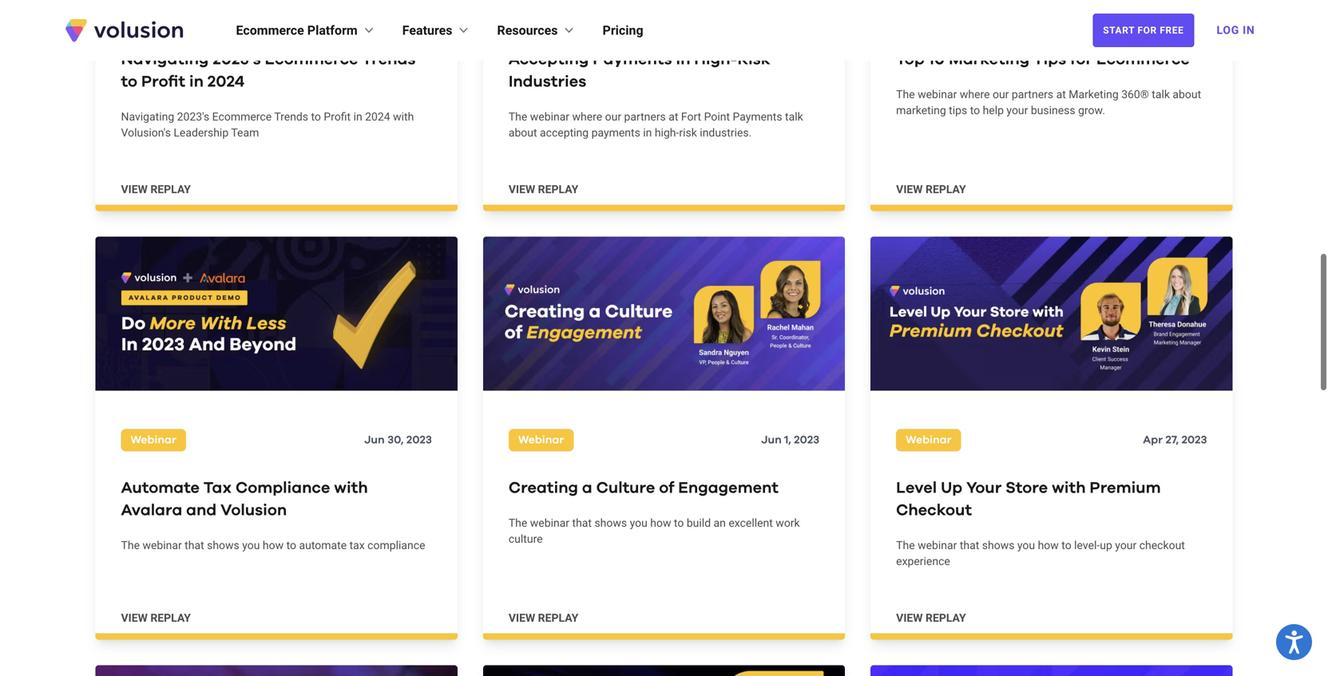 Task type: describe. For each thing, give the bounding box(es) containing it.
automate tax compliance with avalara and volusion image
[[95, 237, 458, 391]]

to left the automate
[[286, 539, 296, 553]]

high-
[[655, 126, 679, 140]]

compliance
[[368, 539, 425, 553]]

level
[[897, 481, 937, 497]]

2023's for navigating 2023's ecommerce trends to profit in 2024 with volusion's leadership team
[[177, 110, 209, 124]]

apr 27, 2023
[[1143, 435, 1208, 446]]

ecommerce down start for free link
[[1097, 52, 1190, 68]]

accepting
[[509, 52, 589, 68]]

in inside navigating 2023's ecommerce trends to profit in 2024 with volusion's leadership team
[[354, 110, 362, 124]]

marketing inside the webinar where our partners at marketing 360® talk about marketing tips to help your business grow.
[[1069, 88, 1119, 101]]

risk
[[679, 126, 697, 140]]

ecommerce platform button
[[236, 21, 377, 40]]

tips
[[949, 104, 968, 117]]

trends for navigating 2023's ecommerce trends to profit in 2024
[[362, 52, 416, 68]]

resources
[[497, 23, 558, 38]]

in inside 'the webinar where our partners at fort point payments talk about accepting payments in high-risk industries.'
[[643, 126, 652, 140]]

payments inside 'the webinar where our partners at fort point payments talk about accepting payments in high-risk industries.'
[[733, 110, 783, 124]]

marketing
[[897, 104, 946, 117]]

work
[[776, 517, 800, 530]]

and
[[186, 503, 217, 519]]

webinar for level up your store with premium checkout
[[918, 539, 957, 553]]

shows for culture
[[595, 517, 627, 530]]

webinar for creating
[[518, 435, 564, 446]]

creating a culture of engagement image
[[483, 237, 845, 391]]

with inside navigating 2023's ecommerce trends to profit in 2024 with volusion's leadership team
[[393, 110, 414, 124]]

about inside 'the webinar where our partners at fort point payments talk about accepting payments in high-risk industries.'
[[509, 126, 537, 140]]

navigating for navigating 2023's ecommerce trends to profit in 2024
[[121, 52, 209, 68]]

team
[[231, 126, 259, 140]]

1,
[[785, 435, 792, 446]]

webinar for automate tax compliance with avalara and volusion
[[143, 539, 182, 553]]

2023 for level up your store with premium checkout
[[1182, 435, 1208, 446]]

your inside the webinar that shows you how to level-up your checkout experience
[[1116, 539, 1137, 553]]

2024 for navigating 2023's ecommerce trends to profit in 2024
[[208, 74, 245, 90]]

automate
[[121, 481, 200, 497]]

the webinar that shows you how to level-up your checkout experience
[[897, 539, 1185, 569]]

the webinar that shows you how to build an excellent work culture
[[509, 517, 800, 546]]

industries.
[[700, 126, 752, 140]]

accepting
[[540, 126, 589, 140]]

you for compliance
[[242, 539, 260, 553]]

in
[[1243, 24, 1255, 37]]

that for up
[[960, 539, 980, 553]]

for
[[1138, 25, 1157, 36]]

jun 30, 2023
[[364, 435, 432, 446]]

30,
[[388, 435, 404, 446]]

how for culture
[[651, 517, 671, 530]]

log in link
[[1208, 13, 1265, 48]]

resources button
[[497, 21, 577, 40]]

that for tax
[[185, 539, 204, 553]]

features
[[402, 23, 453, 38]]

tips
[[1034, 52, 1067, 68]]

platform
[[307, 23, 358, 38]]

creating
[[509, 481, 578, 497]]

webinar for accepting payments in high-risk industries
[[530, 110, 570, 124]]

ecommerce platform
[[236, 23, 358, 38]]

the webinar where our partners at marketing 360® talk about marketing tips to help your business grow.
[[897, 88, 1202, 117]]

volusion's
[[121, 126, 171, 140]]

the webinar that shows you how to automate tax compliance
[[121, 539, 425, 553]]

webinar for top 10 marketing tips for ecommerce
[[918, 88, 957, 101]]

our for payments
[[605, 110, 622, 124]]

tax
[[350, 539, 365, 553]]

experience
[[897, 555, 951, 569]]

fort
[[681, 110, 702, 124]]

high-
[[694, 52, 738, 68]]

premium
[[1090, 481, 1161, 497]]

start for free link
[[1093, 14, 1195, 47]]

jun for creating a culture of engagement
[[761, 435, 782, 446]]

start for free
[[1104, 25, 1184, 36]]

up
[[1100, 539, 1113, 553]]

webinar for level
[[906, 435, 952, 446]]

webinar for creating a culture of engagement
[[530, 517, 570, 530]]

profit for navigating 2023's ecommerce trends to profit in 2024 with volusion's leadership team
[[324, 110, 351, 124]]

2023's for navigating 2023's ecommerce trends to profit in 2024
[[213, 52, 261, 68]]

partners for in
[[624, 110, 666, 124]]

apr
[[1143, 435, 1163, 446]]

2023 for automate tax compliance with avalara and volusion
[[407, 435, 432, 446]]

to inside navigating 2023's ecommerce trends to profit in 2024 with volusion's leadership team
[[311, 110, 321, 124]]

leadership
[[174, 126, 229, 140]]

jun for automate tax compliance with avalara and volusion
[[364, 435, 385, 446]]

payments
[[592, 126, 641, 140]]

partners for marketing
[[1012, 88, 1054, 101]]

compliance
[[236, 481, 330, 497]]

in inside accepting payments in high-risk industries
[[676, 52, 691, 68]]

with inside level up your store with premium checkout
[[1052, 481, 1086, 497]]

talk inside 'the webinar where our partners at fort point payments talk about accepting payments in high-risk industries.'
[[785, 110, 803, 124]]

where for 10
[[960, 88, 990, 101]]

checkout
[[1140, 539, 1185, 553]]

business
[[1031, 104, 1076, 117]]

log
[[1217, 24, 1240, 37]]

automate
[[299, 539, 347, 553]]



Task type: locate. For each thing, give the bounding box(es) containing it.
top
[[897, 52, 925, 68]]

open accessibe: accessibility options, statement and help image
[[1286, 631, 1304, 654]]

the inside the webinar that shows you how to level-up your checkout experience
[[897, 539, 915, 553]]

2 horizontal spatial webinar
[[906, 435, 952, 446]]

you inside the webinar that shows you how to level-up your checkout experience
[[1018, 539, 1035, 553]]

trends for navigating 2023's ecommerce trends to profit in 2024 with volusion's leadership team
[[274, 110, 308, 124]]

that down a
[[572, 517, 592, 530]]

1 horizontal spatial that
[[572, 517, 592, 530]]

marketing up help
[[949, 52, 1030, 68]]

point
[[704, 110, 730, 124]]

0 vertical spatial talk
[[1152, 88, 1170, 101]]

webinar
[[918, 88, 957, 101], [530, 110, 570, 124], [530, 517, 570, 530], [143, 539, 182, 553], [918, 539, 957, 553]]

ecommerce inside navigating 2023's ecommerce trends to profit in 2024 with volusion's leadership team
[[212, 110, 272, 124]]

level up your store with premium checkout image
[[871, 237, 1233, 391]]

0 horizontal spatial that
[[185, 539, 204, 553]]

the
[[897, 88, 915, 101], [509, 110, 528, 124], [509, 517, 528, 530], [121, 539, 140, 553], [897, 539, 915, 553]]

0 horizontal spatial jun
[[364, 435, 385, 446]]

in
[[676, 52, 691, 68], [189, 74, 204, 90], [354, 110, 362, 124], [643, 126, 652, 140]]

of
[[659, 481, 675, 497]]

culture
[[596, 481, 655, 497]]

your
[[967, 481, 1002, 497]]

the down the industries
[[509, 110, 528, 124]]

1 vertical spatial partners
[[624, 110, 666, 124]]

talk right 360® on the top of the page
[[1152, 88, 1170, 101]]

10
[[929, 52, 945, 68]]

1 webinar from the left
[[131, 435, 177, 446]]

where inside 'the webinar where our partners at fort point payments talk about accepting payments in high-risk industries.'
[[572, 110, 603, 124]]

ecommerce inside the navigating 2023's ecommerce trends to profit in 2024
[[265, 52, 358, 68]]

your right up
[[1116, 539, 1137, 553]]

navigating for navigating 2023's ecommerce trends to profit in 2024 with volusion's leadership team
[[121, 110, 174, 124]]

1 horizontal spatial at
[[1057, 88, 1066, 101]]

avalara
[[121, 503, 182, 519]]

store
[[1006, 481, 1048, 497]]

1 horizontal spatial jun
[[761, 435, 782, 446]]

profit inside the navigating 2023's ecommerce trends to profit in 2024
[[141, 74, 185, 90]]

1 vertical spatial 2023's
[[177, 110, 209, 124]]

checkout
[[897, 503, 972, 519]]

1 horizontal spatial partners
[[1012, 88, 1054, 101]]

1 vertical spatial navigating
[[121, 110, 174, 124]]

to inside the webinar that shows you how to level-up your checkout experience
[[1062, 539, 1072, 553]]

jun left 30,
[[364, 435, 385, 446]]

you down 'volusion'
[[242, 539, 260, 553]]

view
[[121, 183, 148, 196], [509, 183, 535, 196], [897, 183, 923, 196], [121, 612, 148, 625], [509, 612, 535, 625], [897, 612, 923, 625]]

webinar up marketing
[[918, 88, 957, 101]]

webinar up the accepting
[[530, 110, 570, 124]]

replay
[[150, 183, 191, 196], [538, 183, 579, 196], [926, 183, 966, 196], [150, 612, 191, 625], [538, 612, 579, 625], [926, 612, 966, 625]]

navigating 2023's ecommerce trends to profit in 2024 with volusion's leadership team
[[121, 110, 414, 140]]

jul
[[1145, 6, 1161, 17]]

1 navigating from the top
[[121, 52, 209, 68]]

0 horizontal spatial trends
[[274, 110, 308, 124]]

1 horizontal spatial your
[[1116, 539, 1137, 553]]

at inside 'the webinar where our partners at fort point payments talk about accepting payments in high-risk industries.'
[[669, 110, 679, 124]]

2023 for creating a culture of engagement
[[794, 435, 820, 446]]

jun left '1,'
[[761, 435, 782, 446]]

the webinar where our partners at fort point payments talk about accepting payments in high-risk industries.
[[509, 110, 803, 140]]

industries
[[509, 74, 587, 90]]

2023's down ecommerce platform
[[213, 52, 261, 68]]

1 horizontal spatial profit
[[324, 110, 351, 124]]

0 horizontal spatial about
[[509, 126, 537, 140]]

the inside 'the webinar where our partners at fort point payments talk about accepting payments in high-risk industries.'
[[509, 110, 528, 124]]

to right tips
[[970, 104, 980, 117]]

start
[[1104, 25, 1135, 36]]

how left level-
[[1038, 539, 1059, 553]]

0 horizontal spatial partners
[[624, 110, 666, 124]]

shows for compliance
[[207, 539, 239, 553]]

ecommerce up team
[[212, 110, 272, 124]]

navigating inside the navigating 2023's ecommerce trends to profit in 2024
[[121, 52, 209, 68]]

profit for navigating 2023's ecommerce trends to profit in 2024
[[141, 74, 185, 90]]

0 vertical spatial 2023's
[[213, 52, 261, 68]]

pricing link
[[603, 21, 644, 40]]

our up payments
[[605, 110, 622, 124]]

webinar down avalara
[[143, 539, 182, 553]]

partners inside 'the webinar where our partners at fort point payments talk about accepting payments in high-risk industries.'
[[624, 110, 666, 124]]

360®
[[1122, 88, 1149, 101]]

2023's
[[213, 52, 261, 68], [177, 110, 209, 124]]

that for a
[[572, 517, 592, 530]]

2023's up leadership
[[177, 110, 209, 124]]

2024
[[208, 74, 245, 90], [365, 110, 390, 124]]

1 horizontal spatial about
[[1173, 88, 1202, 101]]

trends inside the navigating 2023's ecommerce trends to profit in 2024
[[362, 52, 416, 68]]

0 vertical spatial marketing
[[949, 52, 1030, 68]]

build
[[687, 517, 711, 530]]

1 vertical spatial at
[[669, 110, 679, 124]]

payments inside accepting payments in high-risk industries
[[593, 52, 672, 68]]

1 vertical spatial where
[[572, 110, 603, 124]]

0 vertical spatial about
[[1173, 88, 1202, 101]]

to left build
[[674, 517, 684, 530]]

1 horizontal spatial talk
[[1152, 88, 1170, 101]]

navigating
[[121, 52, 209, 68], [121, 110, 174, 124]]

volusion
[[221, 503, 287, 519]]

webinar up culture
[[530, 517, 570, 530]]

0 vertical spatial trends
[[362, 52, 416, 68]]

partners inside the webinar where our partners at marketing 360® talk about marketing tips to help your business grow.
[[1012, 88, 1054, 101]]

2023 right 26,
[[1182, 6, 1208, 17]]

2 horizontal spatial you
[[1018, 539, 1035, 553]]

level up your store with premium checkout
[[897, 481, 1161, 519]]

partners up business in the right of the page
[[1012, 88, 1054, 101]]

0 vertical spatial payments
[[593, 52, 672, 68]]

0 horizontal spatial your
[[1007, 104, 1029, 117]]

1 vertical spatial about
[[509, 126, 537, 140]]

to inside the webinar where our partners at marketing 360® talk about marketing tips to help your business grow.
[[970, 104, 980, 117]]

trends
[[362, 52, 416, 68], [274, 110, 308, 124]]

shows down culture
[[595, 517, 627, 530]]

where inside the webinar where our partners at marketing 360® talk about marketing tips to help your business grow.
[[960, 88, 990, 101]]

0 vertical spatial 2024
[[208, 74, 245, 90]]

you inside the webinar that shows you how to build an excellent work culture
[[630, 517, 648, 530]]

top 10 marketing tips for ecommerce
[[897, 52, 1190, 68]]

1 vertical spatial 2024
[[365, 110, 390, 124]]

you for culture
[[630, 517, 648, 530]]

where up tips
[[960, 88, 990, 101]]

webinar up automate
[[131, 435, 177, 446]]

2024 for navigating 2023's ecommerce trends to profit in 2024 with volusion's leadership team
[[365, 110, 390, 124]]

1 horizontal spatial with
[[393, 110, 414, 124]]

trends down the features
[[362, 52, 416, 68]]

the down avalara
[[121, 539, 140, 553]]

that
[[572, 517, 592, 530], [185, 539, 204, 553], [960, 539, 980, 553]]

that down checkout
[[960, 539, 980, 553]]

the for creating a culture of engagement
[[509, 517, 528, 530]]

1 horizontal spatial shows
[[595, 517, 627, 530]]

with inside 'automate tax compliance with avalara and volusion'
[[334, 481, 368, 497]]

automate tax compliance with avalara and volusion
[[121, 481, 368, 519]]

0 horizontal spatial 2024
[[208, 74, 245, 90]]

ecommerce up the navigating 2023's ecommerce trends to profit in 2024
[[236, 23, 304, 38]]

grow.
[[1079, 104, 1106, 117]]

1 vertical spatial your
[[1116, 539, 1137, 553]]

2024 inside the navigating 2023's ecommerce trends to profit in 2024
[[208, 74, 245, 90]]

0 horizontal spatial marketing
[[949, 52, 1030, 68]]

1 vertical spatial payments
[[733, 110, 783, 124]]

you
[[630, 517, 648, 530], [242, 539, 260, 553], [1018, 539, 1035, 553]]

your inside the webinar where our partners at marketing 360® talk about marketing tips to help your business grow.
[[1007, 104, 1029, 117]]

you for your
[[1018, 539, 1035, 553]]

marketing up grow.
[[1069, 88, 1119, 101]]

1 horizontal spatial 2024
[[365, 110, 390, 124]]

shows down and
[[207, 539, 239, 553]]

free
[[1160, 25, 1184, 36]]

1 horizontal spatial payments
[[733, 110, 783, 124]]

webinar for automate
[[131, 435, 177, 446]]

accepting payments in high-risk industries
[[509, 52, 771, 90]]

2023's inside navigating 2023's ecommerce trends to profit in 2024 with volusion's leadership team
[[177, 110, 209, 124]]

the for automate tax compliance with avalara and volusion
[[121, 539, 140, 553]]

about right 360® on the top of the page
[[1173, 88, 1202, 101]]

creating a culture of engagement
[[509, 481, 779, 497]]

shows inside the webinar that shows you how to build an excellent work culture
[[595, 517, 627, 530]]

talk inside the webinar where our partners at marketing 360® talk about marketing tips to help your business grow.
[[1152, 88, 1170, 101]]

1 horizontal spatial trends
[[362, 52, 416, 68]]

culture
[[509, 533, 543, 546]]

with
[[393, 110, 414, 124], [334, 481, 368, 497], [1052, 481, 1086, 497]]

talk right point
[[785, 110, 803, 124]]

1 vertical spatial trends
[[274, 110, 308, 124]]

pricing
[[603, 23, 644, 38]]

log in
[[1217, 24, 1255, 37]]

shows inside the webinar that shows you how to level-up your checkout experience
[[982, 539, 1015, 553]]

ecommerce
[[236, 23, 304, 38], [265, 52, 358, 68], [1097, 52, 1190, 68], [212, 110, 272, 124]]

where for payments
[[572, 110, 603, 124]]

the inside the webinar that shows you how to build an excellent work culture
[[509, 517, 528, 530]]

jun 1, 2023
[[761, 435, 820, 446]]

at for tips
[[1057, 88, 1066, 101]]

0 horizontal spatial talk
[[785, 110, 803, 124]]

1 horizontal spatial you
[[630, 517, 648, 530]]

you down level up your store with premium checkout
[[1018, 539, 1035, 553]]

2 jun from the left
[[761, 435, 782, 446]]

webinar
[[131, 435, 177, 446], [518, 435, 564, 446], [906, 435, 952, 446]]

for
[[1071, 52, 1093, 68]]

1 vertical spatial talk
[[785, 110, 803, 124]]

risk
[[738, 52, 771, 68]]

to inside the webinar that shows you how to build an excellent work culture
[[674, 517, 684, 530]]

1 horizontal spatial our
[[993, 88, 1009, 101]]

at
[[1057, 88, 1066, 101], [669, 110, 679, 124]]

trends down the navigating 2023's ecommerce trends to profit in 2024
[[274, 110, 308, 124]]

webinar up level
[[906, 435, 952, 446]]

shows
[[595, 517, 627, 530], [207, 539, 239, 553], [982, 539, 1015, 553]]

the for level up your store with premium checkout
[[897, 539, 915, 553]]

how down 'volusion'
[[263, 539, 284, 553]]

features button
[[402, 21, 472, 40]]

that inside the webinar that shows you how to build an excellent work culture
[[572, 517, 592, 530]]

0 horizontal spatial at
[[669, 110, 679, 124]]

1 horizontal spatial how
[[651, 517, 671, 530]]

profit inside navigating 2023's ecommerce trends to profit in 2024 with volusion's leadership team
[[324, 110, 351, 124]]

0 horizontal spatial webinar
[[131, 435, 177, 446]]

0 horizontal spatial how
[[263, 539, 284, 553]]

2 horizontal spatial with
[[1052, 481, 1086, 497]]

2024 inside navigating 2023's ecommerce trends to profit in 2024 with volusion's leadership team
[[365, 110, 390, 124]]

how for compliance
[[263, 539, 284, 553]]

jul 26, 2023
[[1145, 6, 1208, 17]]

1 vertical spatial profit
[[324, 110, 351, 124]]

the up culture
[[509, 517, 528, 530]]

2 horizontal spatial shows
[[982, 539, 1015, 553]]

engagement
[[678, 481, 779, 497]]

1 vertical spatial marketing
[[1069, 88, 1119, 101]]

2 navigating from the top
[[121, 110, 174, 124]]

webinar up 'creating'
[[518, 435, 564, 446]]

the up marketing
[[897, 88, 915, 101]]

webinar inside 'the webinar where our partners at fort point payments talk about accepting payments in high-risk industries.'
[[530, 110, 570, 124]]

0 horizontal spatial shows
[[207, 539, 239, 553]]

1 jun from the left
[[364, 435, 385, 446]]

at for high-
[[669, 110, 679, 124]]

0 horizontal spatial profit
[[141, 74, 185, 90]]

webinar inside the webinar where our partners at marketing 360® talk about marketing tips to help your business grow.
[[918, 88, 957, 101]]

3 webinar from the left
[[906, 435, 952, 446]]

1 horizontal spatial marketing
[[1069, 88, 1119, 101]]

1 horizontal spatial 2023's
[[213, 52, 261, 68]]

jun
[[364, 435, 385, 446], [761, 435, 782, 446]]

ecommerce inside dropdown button
[[236, 23, 304, 38]]

to up volusion's
[[121, 74, 137, 90]]

0 vertical spatial where
[[960, 88, 990, 101]]

to down the navigating 2023's ecommerce trends to profit in 2024
[[311, 110, 321, 124]]

that inside the webinar that shows you how to level-up your checkout experience
[[960, 539, 980, 553]]

1 horizontal spatial where
[[960, 88, 990, 101]]

shows for your
[[982, 539, 1015, 553]]

your right help
[[1007, 104, 1029, 117]]

0 horizontal spatial with
[[334, 481, 368, 497]]

talk
[[1152, 88, 1170, 101], [785, 110, 803, 124]]

0 horizontal spatial you
[[242, 539, 260, 553]]

0 vertical spatial partners
[[1012, 88, 1054, 101]]

about left the accepting
[[509, 126, 537, 140]]

0 horizontal spatial where
[[572, 110, 603, 124]]

ecommerce down ecommerce platform dropdown button
[[265, 52, 358, 68]]

how for your
[[1038, 539, 1059, 553]]

2 horizontal spatial how
[[1038, 539, 1059, 553]]

0 horizontal spatial payments
[[593, 52, 672, 68]]

how down of
[[651, 517, 671, 530]]

excellent
[[729, 517, 773, 530]]

2 webinar from the left
[[518, 435, 564, 446]]

1 vertical spatial our
[[605, 110, 622, 124]]

0 vertical spatial navigating
[[121, 52, 209, 68]]

trends inside navigating 2023's ecommerce trends to profit in 2024 with volusion's leadership team
[[274, 110, 308, 124]]

tax
[[204, 481, 232, 497]]

your
[[1007, 104, 1029, 117], [1116, 539, 1137, 553]]

webinar up 'experience'
[[918, 539, 957, 553]]

at up business in the right of the page
[[1057, 88, 1066, 101]]

payments down pricing
[[593, 52, 672, 68]]

our
[[993, 88, 1009, 101], [605, 110, 622, 124]]

how inside the webinar that shows you how to level-up your checkout experience
[[1038, 539, 1059, 553]]

partners up high-
[[624, 110, 666, 124]]

navigating 2023's ecommerce trends to profit in 2024
[[121, 52, 416, 90]]

payments up industries.
[[733, 110, 783, 124]]

you down creating a culture of engagement
[[630, 517, 648, 530]]

2 horizontal spatial that
[[960, 539, 980, 553]]

an
[[714, 517, 726, 530]]

in inside the navigating 2023's ecommerce trends to profit in 2024
[[189, 74, 204, 90]]

0 horizontal spatial 2023's
[[177, 110, 209, 124]]

0 horizontal spatial our
[[605, 110, 622, 124]]

at up high-
[[669, 110, 679, 124]]

0 vertical spatial profit
[[141, 74, 185, 90]]

navigating inside navigating 2023's ecommerce trends to profit in 2024 with volusion's leadership team
[[121, 110, 174, 124]]

payments
[[593, 52, 672, 68], [733, 110, 783, 124]]

that down and
[[185, 539, 204, 553]]

our inside the webinar where our partners at marketing 360® talk about marketing tips to help your business grow.
[[993, 88, 1009, 101]]

2023 right '1,'
[[794, 435, 820, 446]]

a
[[582, 481, 593, 497]]

2023 right 30,
[[407, 435, 432, 446]]

the inside the webinar where our partners at marketing 360® talk about marketing tips to help your business grow.
[[897, 88, 915, 101]]

our up help
[[993, 88, 1009, 101]]

2023's inside the navigating 2023's ecommerce trends to profit in 2024
[[213, 52, 261, 68]]

2023 right "27,"
[[1182, 435, 1208, 446]]

26,
[[1164, 6, 1179, 17]]

up
[[941, 481, 963, 497]]

the for accepting payments in high-risk industries
[[509, 110, 528, 124]]

about inside the webinar where our partners at marketing 360® talk about marketing tips to help your business grow.
[[1173, 88, 1202, 101]]

at inside the webinar where our partners at marketing 360® talk about marketing tips to help your business grow.
[[1057, 88, 1066, 101]]

0 vertical spatial our
[[993, 88, 1009, 101]]

help
[[983, 104, 1004, 117]]

how inside the webinar that shows you how to build an excellent work culture
[[651, 517, 671, 530]]

to inside the navigating 2023's ecommerce trends to profit in 2024
[[121, 74, 137, 90]]

0 vertical spatial your
[[1007, 104, 1029, 117]]

level-
[[1075, 539, 1100, 553]]

27,
[[1166, 435, 1179, 446]]

our for 10
[[993, 88, 1009, 101]]

to left level-
[[1062, 539, 1072, 553]]

the up 'experience'
[[897, 539, 915, 553]]

shows down level up your store with premium checkout
[[982, 539, 1015, 553]]

1 horizontal spatial webinar
[[518, 435, 564, 446]]

webinar inside the webinar that shows you how to level-up your checkout experience
[[918, 539, 957, 553]]

the for top 10 marketing tips for ecommerce
[[897, 88, 915, 101]]

2023
[[1182, 6, 1208, 17], [407, 435, 432, 446], [794, 435, 820, 446], [1182, 435, 1208, 446]]

our inside 'the webinar where our partners at fort point payments talk about accepting payments in high-risk industries.'
[[605, 110, 622, 124]]

0 vertical spatial at
[[1057, 88, 1066, 101]]

where up the accepting
[[572, 110, 603, 124]]

webinar inside the webinar that shows you how to build an excellent work culture
[[530, 517, 570, 530]]



Task type: vqa. For each thing, say whether or not it's contained in the screenshot.
"made"
no



